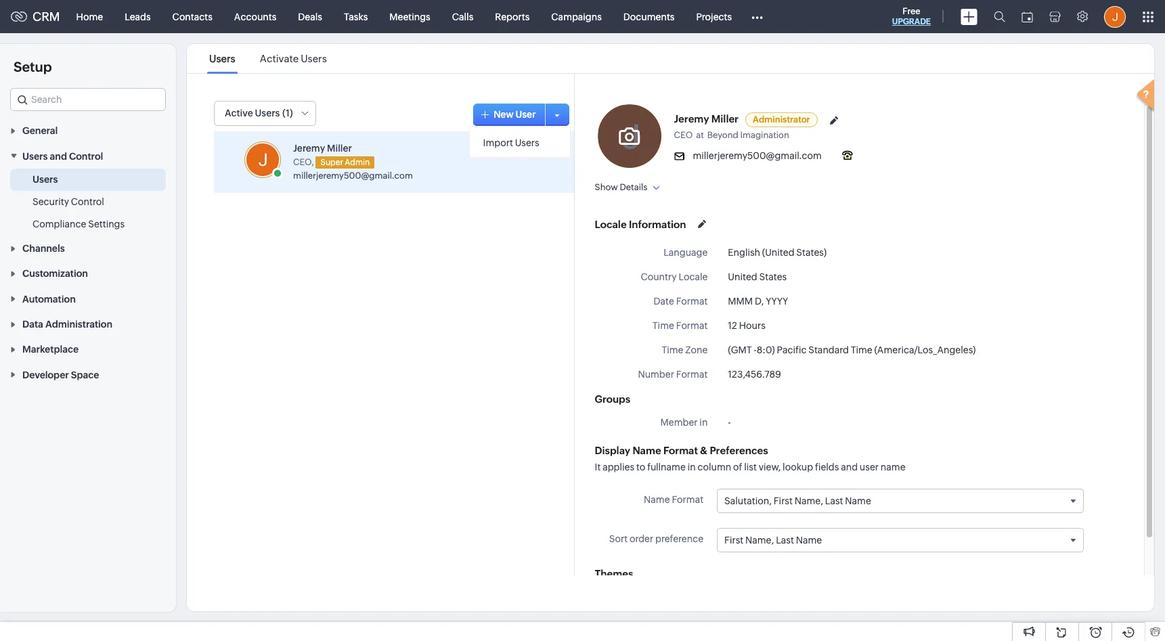 Task type: describe. For each thing, give the bounding box(es) containing it.
projects
[[697, 11, 732, 22]]

format for number
[[676, 369, 708, 380]]

time for time zone
[[662, 345, 684, 356]]

data administration
[[22, 319, 112, 330]]

column
[[698, 462, 732, 473]]

sort
[[609, 534, 628, 545]]

0 vertical spatial locale
[[595, 218, 627, 230]]

crm
[[33, 9, 60, 24]]

calendar image
[[1022, 11, 1034, 22]]

8:0)
[[757, 345, 775, 356]]

developer space
[[22, 370, 99, 380]]

it
[[595, 462, 601, 473]]

administrator
[[753, 114, 811, 125]]

name, inside salutation, first name, last name field
[[795, 496, 824, 507]]

activate users link
[[258, 53, 329, 64]]

beyond imagination link
[[708, 130, 793, 140]]

users (1)
[[255, 108, 293, 119]]

name down fullname
[[644, 494, 670, 505]]

at
[[696, 130, 704, 140]]

calls link
[[441, 0, 484, 33]]

in inside the display name format & preferences it applies to fullname in column of list view, lookup fields and user name
[[688, 462, 696, 473]]

and inside the display name format & preferences it applies to fullname in column of list view, lookup fields and user name
[[841, 462, 858, 473]]

tasks link
[[333, 0, 379, 33]]

12 hours
[[728, 320, 766, 331]]

last inside field
[[776, 535, 794, 546]]

details
[[620, 182, 648, 192]]

miller for jeremy miller
[[712, 113, 739, 125]]

country
[[641, 272, 677, 282]]

contacts
[[172, 11, 213, 22]]

Salutation, First Name, Last Name field
[[718, 490, 1083, 513]]

users inside dropdown button
[[22, 151, 48, 162]]

users down user
[[515, 137, 540, 148]]

search element
[[986, 0, 1014, 33]]

new user button
[[474, 103, 550, 126]]

name inside field
[[845, 496, 872, 507]]

lookup
[[783, 462, 814, 473]]

(gmt
[[728, 345, 752, 356]]

new user
[[494, 109, 536, 120]]

users and control region
[[0, 168, 176, 235]]

sort order preference
[[609, 534, 704, 545]]

first name, last name
[[725, 535, 822, 546]]

automation
[[22, 294, 76, 305]]

zone
[[686, 345, 708, 356]]

jeremy for jeremy miller
[[674, 113, 709, 125]]

mmm d, yyyy
[[728, 296, 789, 307]]

marketplace button
[[0, 337, 176, 362]]

united
[[728, 272, 758, 282]]

english (united states)
[[728, 247, 827, 258]]

(america/los_angeles)
[[875, 345, 976, 356]]

activate users
[[260, 53, 327, 64]]

users down contacts link
[[209, 53, 235, 64]]

show
[[595, 182, 618, 192]]

name inside field
[[796, 535, 822, 546]]

time for time format
[[653, 320, 675, 331]]

name, inside first name, last name field
[[746, 535, 774, 546]]

meetings link
[[379, 0, 441, 33]]

language
[[664, 247, 708, 258]]

compliance settings
[[33, 219, 125, 229]]

reports link
[[484, 0, 541, 33]]

customization button
[[0, 261, 176, 286]]

ceo
[[674, 130, 693, 140]]

time zone
[[662, 345, 708, 356]]

date format
[[654, 296, 708, 307]]

super
[[321, 158, 343, 167]]

name inside the display name format & preferences it applies to fullname in column of list view, lookup fields and user name
[[633, 445, 661, 457]]

format for date
[[676, 296, 708, 307]]

customization
[[22, 268, 88, 279]]

deals
[[298, 11, 322, 22]]

&
[[700, 445, 708, 457]]

jeremy for jeremy miller ceo, super admin millerjeremy500@gmail.com
[[293, 143, 325, 154]]

fields
[[815, 462, 839, 473]]

1 vertical spatial -
[[728, 417, 731, 428]]

123,456.789
[[728, 369, 781, 380]]

setup
[[14, 59, 52, 75]]

space
[[71, 370, 99, 380]]

administration
[[45, 319, 112, 330]]

tasks
[[344, 11, 368, 22]]

crm link
[[11, 9, 60, 24]]

millerjeremy500@gmail.com link
[[293, 170, 413, 181]]

users inside region
[[33, 174, 58, 185]]

jeremy miller ceo, super admin millerjeremy500@gmail.com
[[293, 143, 413, 181]]

campaigns link
[[541, 0, 613, 33]]

First Name, Last Name field
[[718, 529, 1083, 552]]

hours
[[739, 320, 766, 331]]

security control link
[[33, 195, 104, 208]]

security
[[33, 196, 69, 207]]

general
[[22, 126, 58, 136]]

create menu image
[[961, 8, 978, 25]]

member
[[661, 417, 698, 428]]

meetings
[[390, 11, 431, 22]]

applies
[[603, 462, 635, 473]]

last inside field
[[826, 496, 844, 507]]

miller for jeremy miller ceo, super admin millerjeremy500@gmail.com
[[327, 143, 352, 154]]

display
[[595, 445, 631, 457]]

format for time
[[676, 320, 708, 331]]

projects link
[[686, 0, 743, 33]]

import
[[483, 137, 513, 148]]



Task type: locate. For each thing, give the bounding box(es) containing it.
miller
[[712, 113, 739, 125], [327, 143, 352, 154]]

first
[[774, 496, 793, 507], [725, 535, 744, 546]]

admin
[[345, 158, 370, 167]]

jeremy up the ceo
[[674, 113, 709, 125]]

locale information
[[595, 218, 686, 230]]

contacts link
[[162, 0, 223, 33]]

jeremy inside jeremy miller ceo, super admin millerjeremy500@gmail.com
[[293, 143, 325, 154]]

in right member
[[700, 417, 708, 428]]

0 horizontal spatial millerjeremy500@gmail.com
[[293, 170, 413, 181]]

format up fullname
[[664, 445, 698, 457]]

users link
[[207, 53, 238, 64], [33, 173, 58, 186]]

0 vertical spatial millerjeremy500@gmail.com
[[693, 150, 822, 161]]

miller inside jeremy miller ceo, super admin millerjeremy500@gmail.com
[[327, 143, 352, 154]]

format down "zone"
[[676, 369, 708, 380]]

jeremy miller
[[674, 113, 739, 125]]

reports
[[495, 11, 530, 22]]

import users
[[483, 137, 540, 148]]

locale down language
[[679, 272, 708, 282]]

None field
[[10, 88, 166, 111]]

last down the fields
[[826, 496, 844, 507]]

salutation, first name, last name
[[725, 496, 872, 507]]

0 vertical spatial in
[[700, 417, 708, 428]]

0 vertical spatial name,
[[795, 496, 824, 507]]

users link for activate users 'link'
[[207, 53, 238, 64]]

0 vertical spatial -
[[754, 345, 757, 356]]

first down salutation,
[[725, 535, 744, 546]]

format up "zone"
[[676, 320, 708, 331]]

0 horizontal spatial name,
[[746, 535, 774, 546]]

standard
[[809, 345, 849, 356]]

format inside the display name format & preferences it applies to fullname in column of list view, lookup fields and user name
[[664, 445, 698, 457]]

calls
[[452, 11, 474, 22]]

fullname
[[648, 462, 686, 473]]

millerjeremy500@gmail.com down beyond imagination link
[[693, 150, 822, 161]]

first inside field
[[725, 535, 744, 546]]

general button
[[0, 118, 176, 143]]

0 vertical spatial users link
[[207, 53, 238, 64]]

1 horizontal spatial users link
[[207, 53, 238, 64]]

1 vertical spatial millerjeremy500@gmail.com
[[293, 170, 413, 181]]

preference
[[656, 534, 704, 545]]

0 horizontal spatial locale
[[595, 218, 627, 230]]

0 horizontal spatial -
[[728, 417, 731, 428]]

d,
[[755, 296, 764, 307]]

documents link
[[613, 0, 686, 33]]

name format
[[644, 494, 704, 505]]

pacific
[[777, 345, 807, 356]]

Other Modules field
[[743, 6, 772, 27]]

leads
[[125, 11, 151, 22]]

1 vertical spatial name,
[[746, 535, 774, 546]]

1 horizontal spatial in
[[700, 417, 708, 428]]

1 vertical spatial and
[[841, 462, 858, 473]]

users link inside list
[[207, 53, 238, 64]]

country locale
[[641, 272, 708, 282]]

information
[[629, 218, 686, 230]]

1 vertical spatial first
[[725, 535, 744, 546]]

1 vertical spatial in
[[688, 462, 696, 473]]

time left "zone"
[[662, 345, 684, 356]]

developer space button
[[0, 362, 176, 387]]

format up the time format
[[676, 296, 708, 307]]

user
[[516, 109, 536, 120]]

users right activate
[[301, 53, 327, 64]]

last down salutation, first name, last name
[[776, 535, 794, 546]]

0 vertical spatial last
[[826, 496, 844, 507]]

0 horizontal spatial first
[[725, 535, 744, 546]]

list containing users
[[197, 44, 339, 73]]

and inside dropdown button
[[50, 151, 67, 162]]

accounts
[[234, 11, 277, 22]]

in left column
[[688, 462, 696, 473]]

- right "(gmt"
[[754, 345, 757, 356]]

time right standard
[[851, 345, 873, 356]]

security control
[[33, 196, 104, 207]]

0 horizontal spatial last
[[776, 535, 794, 546]]

search image
[[994, 11, 1006, 22]]

users and control button
[[0, 143, 176, 168]]

first right salutation,
[[774, 496, 793, 507]]

miller up super
[[327, 143, 352, 154]]

millerjeremy500@gmail.com down admin
[[293, 170, 413, 181]]

settings
[[88, 219, 125, 229]]

profile image
[[1105, 6, 1126, 27]]

list
[[197, 44, 339, 73]]

1 vertical spatial users link
[[33, 173, 58, 186]]

0 vertical spatial miller
[[712, 113, 739, 125]]

user
[[860, 462, 879, 473]]

control inside region
[[71, 196, 104, 207]]

home
[[76, 11, 103, 22]]

profile element
[[1097, 0, 1134, 33]]

display name format & preferences it applies to fullname in column of list view, lookup fields and user name
[[595, 445, 906, 473]]

name
[[881, 462, 906, 473]]

accounts link
[[223, 0, 287, 33]]

campaigns
[[552, 11, 602, 22]]

data administration button
[[0, 311, 176, 337]]

0 horizontal spatial miller
[[327, 143, 352, 154]]

control inside dropdown button
[[69, 151, 103, 162]]

show details
[[595, 182, 648, 192]]

users link down contacts link
[[207, 53, 238, 64]]

show details link
[[595, 182, 661, 192]]

list
[[745, 462, 757, 473]]

compliance
[[33, 219, 86, 229]]

1 vertical spatial control
[[71, 196, 104, 207]]

time down date
[[653, 320, 675, 331]]

salutation,
[[725, 496, 772, 507]]

1 horizontal spatial locale
[[679, 272, 708, 282]]

name,
[[795, 496, 824, 507], [746, 535, 774, 546]]

1 vertical spatial miller
[[327, 143, 352, 154]]

groups
[[595, 394, 631, 405]]

name down salutation, first name, last name
[[796, 535, 822, 546]]

0 vertical spatial jeremy
[[674, 113, 709, 125]]

1 horizontal spatial millerjeremy500@gmail.com
[[693, 150, 822, 161]]

jeremy up ceo,
[[293, 143, 325, 154]]

Search text field
[[11, 89, 165, 110]]

0 vertical spatial and
[[50, 151, 67, 162]]

millerjeremy500@gmail.com
[[693, 150, 822, 161], [293, 170, 413, 181]]

ceo at beyond imagination
[[674, 130, 790, 140]]

12
[[728, 320, 738, 331]]

marketplace
[[22, 344, 79, 355]]

last
[[826, 496, 844, 507], [776, 535, 794, 546]]

name down user in the bottom right of the page
[[845, 496, 872, 507]]

locale down show
[[595, 218, 627, 230]]

and left user in the bottom right of the page
[[841, 462, 858, 473]]

0 horizontal spatial and
[[50, 151, 67, 162]]

and down general
[[50, 151, 67, 162]]

leads link
[[114, 0, 162, 33]]

users down general
[[22, 151, 48, 162]]

- up preferences
[[728, 417, 731, 428]]

1 horizontal spatial last
[[826, 496, 844, 507]]

create menu element
[[953, 0, 986, 33]]

control up compliance settings link
[[71, 196, 104, 207]]

states
[[760, 272, 787, 282]]

imagination
[[741, 130, 790, 140]]

1 horizontal spatial first
[[774, 496, 793, 507]]

activate
[[260, 53, 299, 64]]

0 horizontal spatial in
[[688, 462, 696, 473]]

0 horizontal spatial jeremy
[[293, 143, 325, 154]]

users up security
[[33, 174, 58, 185]]

format for name
[[672, 494, 704, 505]]

name up to
[[633, 445, 661, 457]]

states)
[[797, 247, 827, 258]]

1 horizontal spatial name,
[[795, 496, 824, 507]]

0 vertical spatial first
[[774, 496, 793, 507]]

name, down salutation,
[[746, 535, 774, 546]]

users link for security control link
[[33, 173, 58, 186]]

free
[[903, 6, 921, 16]]

name, down lookup
[[795, 496, 824, 507]]

and
[[50, 151, 67, 162], [841, 462, 858, 473]]

users link up security
[[33, 173, 58, 186]]

documents
[[624, 11, 675, 22]]

first inside field
[[774, 496, 793, 507]]

to
[[637, 462, 646, 473]]

english
[[728, 247, 761, 258]]

users and control
[[22, 151, 103, 162]]

miller up beyond
[[712, 113, 739, 125]]

united states
[[728, 272, 787, 282]]

active
[[225, 108, 253, 119]]

number format
[[638, 369, 708, 380]]

0 vertical spatial control
[[69, 151, 103, 162]]

control down general dropdown button
[[69, 151, 103, 162]]

mmm
[[728, 296, 753, 307]]

developer
[[22, 370, 69, 380]]

1 horizontal spatial -
[[754, 345, 757, 356]]

-
[[754, 345, 757, 356], [728, 417, 731, 428]]

control
[[69, 151, 103, 162], [71, 196, 104, 207]]

automation button
[[0, 286, 176, 311]]

1 horizontal spatial miller
[[712, 113, 739, 125]]

1 horizontal spatial jeremy
[[674, 113, 709, 125]]

1 horizontal spatial and
[[841, 462, 858, 473]]

upgrade
[[893, 17, 931, 26]]

format down fullname
[[672, 494, 704, 505]]

active users (1)
[[225, 108, 293, 119]]

channels
[[22, 243, 65, 254]]

1 vertical spatial last
[[776, 535, 794, 546]]

0 horizontal spatial users link
[[33, 173, 58, 186]]

locale
[[595, 218, 627, 230], [679, 272, 708, 282]]

1 vertical spatial jeremy
[[293, 143, 325, 154]]

data
[[22, 319, 43, 330]]

1 vertical spatial locale
[[679, 272, 708, 282]]



Task type: vqa. For each thing, say whether or not it's contained in the screenshot.
the Activate Users link
yes



